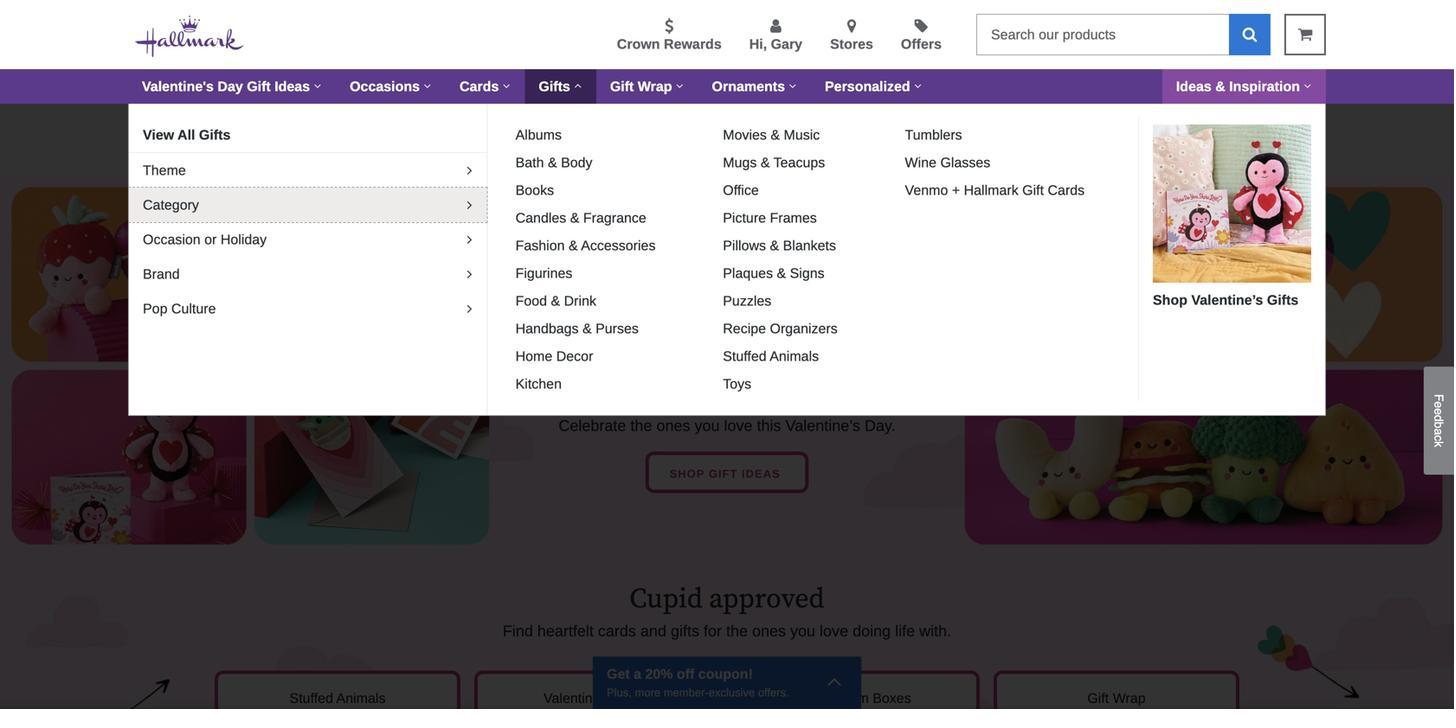 Task type: vqa. For each thing, say whether or not it's contained in the screenshot.
The Ornaments to the right
no



Task type: describe. For each thing, give the bounding box(es) containing it.
candles & fragrance
[[515, 210, 646, 226]]

wrap inside menu bar
[[638, 79, 672, 94]]

movies
[[723, 127, 767, 143]]

toys link
[[716, 374, 758, 395]]

f e e d b a c k button
[[1424, 367, 1454, 475]]

more
[[635, 687, 660, 700]]

images of valentine's day better togethers, cards, and plushes on a light pink background with clouds image
[[0, 176, 1454, 556]]

cards inside cupid approved find heartfelt cards and gifts for the ones you love doing life with.
[[598, 623, 636, 640]]

view all gifts
[[143, 127, 231, 143]]

plaques & signs
[[723, 266, 825, 281]]

Search our products search field
[[976, 14, 1229, 55]]

1 horizontal spatial day.
[[865, 417, 895, 435]]

mugs & teacups
[[723, 155, 825, 171]]

for inside cupid approved find heartfelt cards and gifts for the ones you love doing life with.
[[704, 623, 722, 640]]

home decor link
[[509, 346, 600, 367]]

directly
[[1205, 120, 1249, 134]]

gary
[[771, 36, 802, 52]]

2 to from the left
[[1252, 120, 1264, 134]]

occasions
[[350, 79, 420, 94]]

view
[[143, 127, 174, 143]]

shopping cart image
[[1298, 26, 1312, 42]]

category
[[143, 197, 199, 213]]

ideas & inspiration
[[1176, 79, 1300, 94]]

stuffed inside tab list
[[723, 349, 767, 364]]

0 horizontal spatial for
[[356, 120, 372, 134]]

& for teacups
[[761, 155, 770, 171]]

and
[[640, 623, 666, 640]]

2 e from the top
[[1432, 409, 1446, 415]]

plaques & signs link
[[716, 263, 831, 284]]

brand
[[143, 267, 180, 282]]

venmo
[[905, 183, 948, 198]]

stores
[[830, 36, 873, 52]]

glasses
[[940, 155, 990, 171]]

figurines link
[[509, 263, 579, 284]]

order by wed., feb. 7 to get it for valentine's day.
[[176, 120, 469, 134]]

order
[[176, 120, 210, 134]]

hallmark image
[[135, 16, 244, 57]]

hi,
[[749, 36, 767, 52]]

kitchen link
[[509, 374, 569, 395]]

tab list containing albums
[[502, 118, 1138, 402]]

b
[[1432, 422, 1446, 429]]

love inside cupid approved find heartfelt cards and gifts for the ones you love doing life with.
[[820, 623, 848, 640]]

cupid approved region
[[0, 556, 1454, 710]]

view all gifts link
[[129, 118, 487, 152]]

cards inside menu bar
[[460, 79, 499, 94]]

feb.
[[268, 120, 294, 134]]

& for music
[[771, 127, 780, 143]]

food & drink
[[515, 293, 596, 309]]

valentine's cards link
[[474, 671, 720, 710]]

classroom boxes link
[[734, 671, 980, 710]]

2 with from the left
[[1035, 120, 1060, 134]]

kitchen
[[515, 376, 562, 392]]

approved
[[709, 582, 825, 617]]

hi, gary
[[749, 36, 802, 52]]

c
[[1432, 436, 1446, 442]]

shop valentine's gifts link
[[1153, 125, 1311, 311]]

personalized
[[1089, 145, 1160, 159]]

1 with from the left
[[685, 120, 710, 134]]

cards inside cupid approved region
[[614, 691, 651, 706]]

gifts for shop valentine's gifts
[[1267, 293, 1299, 308]]

pillows & blankets link
[[716, 235, 843, 256]]

send a card with your photo or message directly to them.
[[961, 120, 1301, 134]]

your
[[1063, 120, 1090, 134]]

not
[[814, 120, 835, 134]]

1 horizontal spatial or
[[706, 145, 717, 159]]

shop inside 'category' tab panel
[[1153, 293, 1187, 308]]

mugs
[[723, 155, 757, 171]]

mugs & teacups link
[[716, 152, 832, 173]]

1 horizontal spatial stuffed animals link
[[716, 346, 826, 367]]

shop personalized cards
[[1057, 145, 1197, 159]]

food
[[515, 293, 547, 309]]

& for blankets
[[770, 238, 779, 254]]

f
[[1432, 394, 1446, 402]]

boxes
[[873, 691, 911, 706]]

0 horizontal spatial day.
[[444, 120, 469, 134]]

hallmark link
[[135, 14, 258, 61]]

pillows & blankets
[[723, 238, 836, 254]]

+
[[952, 183, 960, 198]]

day
[[218, 79, 243, 94]]

wine glasses link
[[898, 152, 997, 173]]

personalized link
[[811, 69, 936, 104]]

icon image for details
[[340, 146, 347, 159]]

handbags & purses link
[[509, 319, 646, 339]]

2 ideas from the left
[[1176, 79, 1212, 94]]

celebrate the ones you love this valentine's day.
[[559, 417, 895, 435]]

0 vertical spatial cards
[[1163, 145, 1194, 159]]

photo
[[1094, 120, 1128, 134]]

toys
[[723, 376, 751, 392]]

icon image for shop personalized cards
[[1197, 146, 1205, 159]]

get
[[607, 667, 630, 682]]

a inside get a 20% off coupon! plus, more member-exclusive offers.
[[634, 667, 641, 682]]

tab list containing view all gifts
[[129, 118, 487, 326]]

& for inspiration
[[1215, 79, 1225, 94]]

bath
[[515, 155, 544, 171]]

1 horizontal spatial gift wrap link
[[994, 671, 1239, 710]]

recipe organizers
[[723, 321, 838, 337]]

valentine's day gift ideas
[[142, 79, 310, 94]]

$30+
[[653, 120, 681, 134]]

cards inside tab list
[[1048, 183, 1085, 198]]

you inside cupid approved find heartfelt cards and gifts for the ones you love doing life with.
[[790, 623, 815, 640]]

it
[[345, 120, 352, 134]]

crown inside 'cupid approved' main content
[[713, 120, 752, 134]]

purses
[[596, 321, 639, 337]]

d
[[1432, 415, 1446, 422]]

0 horizontal spatial ones
[[656, 417, 690, 435]]

picture frames
[[723, 210, 817, 226]]

offers
[[901, 36, 942, 52]]

valentine's inside 'category' tab panel
[[1191, 293, 1263, 308]]

stuffed animals inside cupid approved region
[[290, 691, 386, 706]]

movies & music
[[723, 127, 820, 143]]

rewards.
[[755, 120, 811, 134]]

stuffed animals inside tab list
[[723, 349, 819, 364]]

puzzles
[[723, 293, 771, 309]]

cupid
[[629, 582, 703, 617]]

menu bar containing valentine's day gift ideas
[[128, 69, 1326, 104]]

free
[[548, 120, 574, 134]]

1 to from the left
[[307, 120, 319, 134]]

inspiration
[[1229, 79, 1300, 94]]

fragrance
[[583, 210, 646, 226]]

office
[[723, 183, 759, 198]]

valentine's inside 'cupid approved' main content
[[376, 120, 441, 134]]

venmo + hallmark gift cards
[[905, 183, 1085, 198]]



Task type: locate. For each thing, give the bounding box(es) containing it.
cards down message
[[1163, 145, 1194, 159]]

1 horizontal spatial gift wrap
[[1087, 691, 1146, 706]]

classroom boxes
[[803, 691, 911, 706]]

banner containing crown rewards
[[0, 0, 1454, 416]]

menu containing crown rewards
[[272, 15, 962, 55]]

valentine's cards
[[544, 691, 651, 706]]

cupid approved banner
[[208, 582, 1246, 643]]

fashion & accessories
[[515, 238, 656, 254]]

icon image
[[340, 146, 347, 159], [1197, 146, 1205, 159], [827, 669, 842, 694]]

the right celebrate
[[630, 417, 652, 435]]

0 vertical spatial valentine's
[[142, 79, 214, 94]]

decor
[[556, 349, 593, 364]]

1 vertical spatial day.
[[865, 417, 895, 435]]

1 vertical spatial cards
[[598, 623, 636, 640]]

tumblers link
[[898, 125, 969, 145]]

0 horizontal spatial with
[[685, 120, 710, 134]]

a
[[839, 120, 846, 134], [995, 120, 1002, 134], [1432, 429, 1446, 436], [634, 667, 641, 682]]

cards down get
[[614, 691, 651, 706]]

drink
[[564, 293, 596, 309]]

to
[[307, 120, 319, 134], [1252, 120, 1264, 134]]

a up the k
[[1432, 429, 1446, 436]]

with
[[685, 120, 710, 134], [1035, 120, 1060, 134]]

ideas up message
[[1176, 79, 1212, 94]]

1 vertical spatial you
[[790, 623, 815, 640]]

0 horizontal spatial stuffed animals
[[290, 691, 386, 706]]

handbags & purses
[[515, 321, 639, 337]]

0 vertical spatial stuffed
[[723, 349, 767, 364]]

stuffed animals link
[[716, 346, 826, 367], [215, 671, 460, 710]]

the inside cupid approved find heartfelt cards and gifts for the ones you love doing life with.
[[726, 623, 748, 640]]

0 horizontal spatial valentine's
[[544, 691, 610, 706]]

for right gifts
[[704, 623, 722, 640]]

menu bar
[[128, 69, 1326, 104]]

love left this
[[724, 417, 753, 435]]

shop
[[1057, 145, 1086, 159], [1153, 293, 1187, 308], [670, 468, 705, 481]]

1 vertical spatial ones
[[752, 623, 786, 640]]

1 horizontal spatial tab list
[[502, 118, 1138, 402]]

2 horizontal spatial gifts
[[1267, 293, 1299, 308]]

cards down your
[[1048, 183, 1085, 198]]

or
[[1132, 120, 1144, 134], [706, 145, 717, 159], [204, 232, 217, 248]]

1 tab list from the left
[[129, 118, 487, 326]]

& up directly
[[1215, 79, 1225, 94]]

with up in
[[685, 120, 710, 134]]

teacups
[[773, 155, 825, 171]]

none search field inside banner
[[976, 14, 1271, 55]]

rewards
[[664, 36, 722, 52]]

1 e from the top
[[1432, 402, 1446, 409]]

ideas
[[742, 468, 780, 481]]

1 vertical spatial for
[[704, 623, 722, 640]]

valentine's down occasions link
[[376, 120, 441, 134]]

coupon!
[[698, 667, 753, 682]]

1 vertical spatial gifts
[[199, 127, 231, 143]]

0 horizontal spatial to
[[307, 120, 319, 134]]

gifts for view all gifts
[[199, 127, 231, 143]]

crown
[[617, 36, 660, 52], [713, 120, 752, 134]]

fashion & accessories link
[[509, 235, 662, 256]]

icon image left boxes
[[827, 669, 842, 694]]

2 horizontal spatial cards
[[1048, 183, 1085, 198]]

& down drink
[[582, 321, 592, 337]]

gifts inside tab list
[[199, 127, 231, 143]]

office link
[[716, 180, 766, 201]]

& left signs on the top
[[777, 266, 786, 281]]

0 vertical spatial stuffed animals
[[723, 349, 819, 364]]

& for body
[[548, 155, 557, 171]]

0 horizontal spatial stuffed animals link
[[215, 671, 460, 710]]

0 vertical spatial cards
[[460, 79, 499, 94]]

gifts
[[539, 79, 570, 94], [199, 127, 231, 143], [1267, 293, 1299, 308]]

shop for message
[[1057, 145, 1086, 159]]

picture
[[723, 210, 766, 226]]

& up 'plaques & signs'
[[770, 238, 779, 254]]

the down 'approved'
[[726, 623, 748, 640]]

life
[[895, 623, 915, 640]]

blankets
[[783, 238, 836, 254]]

stores link
[[830, 18, 873, 55]]

1 ideas from the left
[[275, 79, 310, 94]]

a right get
[[634, 667, 641, 682]]

search image
[[1243, 26, 1257, 42]]

& for drink
[[551, 293, 560, 309]]

1 horizontal spatial crown
[[713, 120, 752, 134]]

cards left gifts link
[[460, 79, 499, 94]]

handbags
[[515, 321, 579, 337]]

1 vertical spatial crown
[[713, 120, 752, 134]]

0 horizontal spatial cards
[[598, 623, 636, 640]]

shop for day.
[[670, 468, 705, 481]]

get
[[323, 120, 341, 134]]

cards left the and
[[598, 623, 636, 640]]

0 horizontal spatial wrap
[[638, 79, 672, 94]]

menu
[[272, 15, 962, 55]]

1 horizontal spatial valentine's
[[376, 120, 441, 134]]

1 vertical spatial animals
[[336, 691, 386, 706]]

1 horizontal spatial shop
[[1057, 145, 1086, 159]]

gift
[[247, 79, 271, 94], [610, 79, 634, 94], [1022, 183, 1044, 198], [1087, 691, 1109, 706]]

you down 'approved'
[[790, 623, 815, 640]]

1 horizontal spatial to
[[1252, 120, 1264, 134]]

you up gift
[[695, 417, 720, 435]]

1 horizontal spatial wrap
[[1113, 691, 1146, 706]]

2 vertical spatial shop
[[670, 468, 705, 481]]

2 tab list from the left
[[502, 118, 1138, 402]]

None search field
[[976, 14, 1271, 55]]

crown inside crown rewards link
[[617, 36, 660, 52]]

animals inside tab list
[[770, 349, 819, 364]]

1 horizontal spatial icon image
[[827, 669, 842, 694]]

or left holiday
[[204, 232, 217, 248]]

crown left rewards on the top of the page
[[617, 36, 660, 52]]

2 vertical spatial cards
[[614, 691, 651, 706]]

pillows
[[723, 238, 766, 254]]

message
[[1148, 120, 1201, 134]]

ones up shop gift ideas
[[656, 417, 690, 435]]

& for signs
[[777, 266, 786, 281]]

gift wrap inside cupid approved region
[[1087, 691, 1146, 706]]

bath & body
[[515, 155, 592, 171]]

& up today
[[771, 127, 780, 143]]

for
[[356, 120, 372, 134], [704, 623, 722, 640]]

0 vertical spatial love
[[724, 417, 753, 435]]

organizers
[[770, 321, 838, 337]]

gift inside cupid approved region
[[1087, 691, 1109, 706]]

wine glasses
[[905, 155, 990, 171]]

0 vertical spatial day.
[[444, 120, 469, 134]]

1 vertical spatial the
[[726, 623, 748, 640]]

gift
[[709, 468, 738, 481]]

0 vertical spatial animals
[[770, 349, 819, 364]]

icon image down directly
[[1197, 146, 1205, 159]]

1 horizontal spatial valentine's
[[785, 417, 860, 435]]

banner
[[0, 0, 1454, 416]]

e up b
[[1432, 409, 1446, 415]]

stuffed inside cupid approved region
[[290, 691, 333, 706]]

1 horizontal spatial with
[[1035, 120, 1060, 134]]

1 vertical spatial stuffed
[[290, 691, 333, 706]]

crown rewards link
[[617, 18, 722, 55]]

7
[[297, 120, 304, 134]]

0 vertical spatial or
[[1132, 120, 1144, 134]]

a right not in the top right of the page
[[839, 120, 846, 134]]

for right it
[[356, 120, 372, 134]]

& for accessories
[[569, 238, 578, 254]]

tab list
[[129, 118, 487, 326], [502, 118, 1138, 402]]

with right card
[[1035, 120, 1060, 134]]

exclusive
[[709, 687, 755, 700]]

2 horizontal spatial or
[[1132, 120, 1144, 134]]

0 vertical spatial you
[[695, 417, 720, 435]]

&
[[1215, 79, 1225, 94], [771, 127, 780, 143], [548, 155, 557, 171], [761, 155, 770, 171], [570, 210, 579, 226], [569, 238, 578, 254], [770, 238, 779, 254], [777, 266, 786, 281], [551, 293, 560, 309], [582, 321, 592, 337]]

animals
[[770, 349, 819, 364], [336, 691, 386, 706]]

with.
[[919, 623, 951, 640]]

valentine's up order at left top
[[142, 79, 214, 94]]

day.
[[444, 120, 469, 134], [865, 417, 895, 435]]

cupid approved main content
[[0, 104, 1454, 710]]

2 vertical spatial valentine's
[[544, 691, 610, 706]]

0 vertical spatial the
[[630, 417, 652, 435]]

20%
[[645, 667, 673, 682]]

0 vertical spatial gift wrap
[[610, 79, 672, 94]]

ones inside cupid approved find heartfelt cards and gifts for the ones you love doing life with.
[[752, 623, 786, 640]]

music
[[784, 127, 820, 143]]

get a 20% off coupon! plus, more member-exclusive offers.
[[607, 667, 789, 700]]

1 horizontal spatial love
[[820, 623, 848, 640]]

a inside button
[[1432, 429, 1446, 436]]

0 horizontal spatial love
[[724, 417, 753, 435]]

hi, gary link
[[749, 18, 802, 55]]

1 vertical spatial stuffed animals link
[[215, 671, 460, 710]]

e up d
[[1432, 402, 1446, 409]]

& for fragrance
[[570, 210, 579, 226]]

offers.
[[758, 687, 789, 700]]

0 vertical spatial for
[[356, 120, 372, 134]]

candles
[[515, 210, 566, 226]]

ornaments link
[[698, 69, 811, 104]]

1 horizontal spatial gifts
[[539, 79, 570, 94]]

2 vertical spatial gifts
[[1267, 293, 1299, 308]]

0 horizontal spatial gift wrap link
[[596, 69, 698, 104]]

1 horizontal spatial animals
[[770, 349, 819, 364]]

puzzles link
[[716, 291, 778, 312]]

1 horizontal spatial cards
[[614, 691, 651, 706]]

0 vertical spatial crown
[[617, 36, 660, 52]]

0 horizontal spatial crown
[[617, 36, 660, 52]]

0 vertical spatial wrap
[[638, 79, 672, 94]]

1 vertical spatial or
[[706, 145, 717, 159]]

shipping
[[578, 120, 631, 134]]

1 vertical spatial stuffed animals
[[290, 691, 386, 706]]

valentine's inside menu bar
[[142, 79, 214, 94]]

0 horizontal spatial gifts
[[199, 127, 231, 143]]

0 horizontal spatial valentine's
[[142, 79, 214, 94]]

ideas up 7
[[275, 79, 310, 94]]

& up 'fashion & accessories'
[[570, 210, 579, 226]]

send
[[961, 120, 991, 134]]

1 horizontal spatial cards
[[1163, 145, 1194, 159]]

menu inside banner
[[272, 15, 962, 55]]

0 vertical spatial valentine's
[[1191, 293, 1263, 308]]

heartfelt
[[537, 623, 594, 640]]

0 vertical spatial gifts
[[539, 79, 570, 94]]

gift wrap inside menu bar
[[610, 79, 672, 94]]

accessories
[[581, 238, 656, 254]]

1 vertical spatial valentine's
[[376, 120, 441, 134]]

shop valentine's gifts image
[[1153, 125, 1311, 283]]

1 horizontal spatial stuffed
[[723, 349, 767, 364]]

sign
[[664, 145, 689, 159]]

offers link
[[901, 18, 942, 55]]

gift inside tab list
[[1022, 183, 1044, 198]]

this
[[757, 417, 781, 435]]

& for purses
[[582, 321, 592, 337]]

0 horizontal spatial cards
[[460, 79, 499, 94]]

1 horizontal spatial stuffed animals
[[723, 349, 819, 364]]

k
[[1432, 442, 1446, 448]]

0 horizontal spatial gift wrap
[[610, 79, 672, 94]]

member-
[[664, 687, 709, 700]]

0 horizontal spatial or
[[204, 232, 217, 248]]

or right in
[[706, 145, 717, 159]]

cards
[[1163, 145, 1194, 159], [598, 623, 636, 640]]

free shipping on $30+ with crown rewards. not a member?
[[548, 120, 905, 134]]

valentine's inside cupid approved region
[[544, 691, 610, 706]]

animals inside cupid approved region
[[336, 691, 386, 706]]

& right food
[[551, 293, 560, 309]]

1 horizontal spatial you
[[790, 623, 815, 640]]

picture frames link
[[716, 208, 824, 228]]

all
[[177, 127, 195, 143]]

& down the candles & fragrance at the left of the page
[[569, 238, 578, 254]]

frames
[[770, 210, 817, 226]]

movies & music link
[[716, 125, 827, 145]]

& right mugs
[[761, 155, 770, 171]]

1 vertical spatial shop
[[1153, 293, 1187, 308]]

sign in or join today
[[664, 145, 781, 159]]

2 horizontal spatial icon image
[[1197, 146, 1205, 159]]

0 horizontal spatial the
[[630, 417, 652, 435]]

icon image down it
[[340, 146, 347, 159]]

0 horizontal spatial ideas
[[275, 79, 310, 94]]

cupid approved image
[[0, 556, 1454, 710]]

category tab panel
[[502, 118, 1311, 402]]

or right photo
[[1132, 120, 1144, 134]]

fashion
[[515, 238, 565, 254]]

books
[[515, 183, 554, 198]]

& right bath
[[548, 155, 557, 171]]

0 horizontal spatial stuffed
[[290, 691, 333, 706]]

theme
[[143, 163, 186, 178]]

to right 7
[[307, 120, 319, 134]]

2 horizontal spatial shop
[[1153, 293, 1187, 308]]

crown up join
[[713, 120, 752, 134]]

& inside menu bar
[[1215, 79, 1225, 94]]

1 horizontal spatial for
[[704, 623, 722, 640]]

wrap inside cupid approved region
[[1113, 691, 1146, 706]]

gifts
[[671, 623, 699, 640]]

1 horizontal spatial ideas
[[1176, 79, 1212, 94]]

ones down 'approved'
[[752, 623, 786, 640]]

0 vertical spatial ones
[[656, 417, 690, 435]]

to left them.
[[1252, 120, 1264, 134]]

0 horizontal spatial tab list
[[129, 118, 487, 326]]

books link
[[509, 180, 561, 201]]

1 vertical spatial wrap
[[1113, 691, 1146, 706]]

0 horizontal spatial you
[[695, 417, 720, 435]]

card
[[1005, 120, 1032, 134]]

1 vertical spatial gift wrap link
[[994, 671, 1239, 710]]

gifts inside menu bar
[[539, 79, 570, 94]]

tumblers
[[905, 127, 962, 143]]

a left card
[[995, 120, 1002, 134]]

home decor
[[515, 349, 593, 364]]

gifts inside 'category' tab panel
[[1267, 293, 1299, 308]]

1 vertical spatial gift wrap
[[1087, 691, 1146, 706]]

or inside tab list
[[204, 232, 217, 248]]

occasions link
[[336, 69, 446, 104]]

0 horizontal spatial icon image
[[340, 146, 347, 159]]

occasion or holiday
[[143, 232, 267, 248]]

0 vertical spatial stuffed animals link
[[716, 346, 826, 367]]

f e e d b a c k
[[1432, 394, 1446, 448]]

1 horizontal spatial ones
[[752, 623, 786, 640]]

the
[[630, 417, 652, 435], [726, 623, 748, 640]]

1 vertical spatial valentine's
[[785, 417, 860, 435]]

1 vertical spatial love
[[820, 623, 848, 640]]

love
[[724, 417, 753, 435], [820, 623, 848, 640]]

love left doing
[[820, 623, 848, 640]]

1 vertical spatial cards
[[1048, 183, 1085, 198]]

0 horizontal spatial shop
[[670, 468, 705, 481]]

bath & body link
[[509, 152, 599, 173]]

today
[[747, 145, 777, 159]]

2 horizontal spatial valentine's
[[1191, 293, 1263, 308]]



